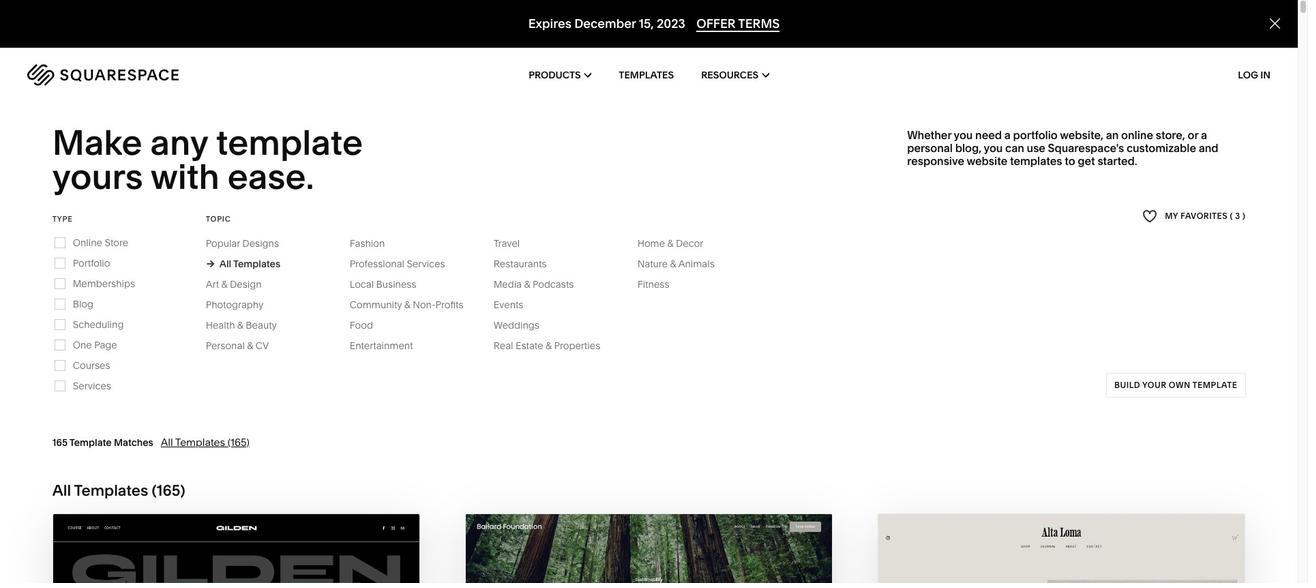 Task type: describe. For each thing, give the bounding box(es) containing it.
estate
[[516, 340, 544, 352]]

offer terms link
[[697, 16, 780, 32]]

one page
[[73, 339, 117, 351]]

squarespace's
[[1049, 141, 1125, 155]]

memberships
[[73, 278, 135, 290]]

local business
[[350, 278, 417, 291]]

blog,
[[956, 141, 982, 155]]

real estate & properties link
[[494, 340, 614, 352]]

log             in link
[[1239, 69, 1271, 81]]

online store
[[73, 237, 128, 249]]

(165)
[[228, 436, 250, 449]]

travel link
[[494, 237, 534, 250]]

events link
[[494, 299, 537, 311]]

design
[[230, 278, 262, 291]]

fashion link
[[350, 237, 399, 250]]

home & decor
[[638, 237, 704, 250]]

health & beauty
[[206, 319, 277, 331]]

weddings
[[494, 319, 540, 331]]

& right 'estate'
[[546, 340, 552, 352]]

all templates (165)
[[161, 436, 250, 449]]

blog
[[73, 298, 94, 310]]

page
[[94, 339, 117, 351]]

offer terms
[[697, 16, 780, 32]]

products
[[529, 69, 581, 81]]

photography
[[206, 299, 264, 311]]

portfolio
[[73, 257, 110, 269]]

my
[[1166, 211, 1179, 221]]

squarespace logo image
[[27, 64, 179, 86]]

build your own template button
[[1107, 373, 1246, 398]]

3
[[1236, 211, 1241, 221]]

all for all templates ( 165 )
[[52, 482, 71, 500]]

all for all templates
[[220, 258, 231, 270]]

all templates link
[[206, 258, 281, 270]]

type
[[52, 214, 73, 224]]

restaurants link
[[494, 258, 561, 270]]

resources button
[[702, 48, 770, 102]]

1 horizontal spatial 165
[[157, 482, 180, 500]]

all for all templates (165)
[[161, 436, 173, 449]]

products button
[[529, 48, 592, 102]]

offer
[[697, 16, 736, 32]]

business
[[376, 278, 417, 291]]

my favorites ( 3 )
[[1166, 211, 1246, 221]]

scheduling
[[73, 319, 124, 331]]

popular designs
[[206, 237, 279, 250]]

local
[[350, 278, 374, 291]]

one
[[73, 339, 92, 351]]

food
[[350, 319, 373, 331]]

nature & animals link
[[638, 258, 729, 270]]

template inside button
[[1193, 380, 1238, 390]]

templates link
[[619, 48, 674, 102]]

& for beauty
[[237, 319, 244, 331]]

gilden image
[[53, 514, 420, 583]]

nature & animals
[[638, 258, 715, 270]]

community
[[350, 299, 402, 311]]

photography link
[[206, 299, 277, 311]]

can
[[1006, 141, 1025, 155]]

any
[[150, 121, 208, 164]]

fitness
[[638, 278, 670, 291]]

portfolio
[[1014, 128, 1058, 142]]

media & podcasts
[[494, 278, 574, 291]]

an
[[1107, 128, 1119, 142]]

log             in
[[1239, 69, 1271, 81]]

website
[[967, 154, 1008, 168]]

& for decor
[[668, 237, 674, 250]]

expires december 15, 2023
[[529, 16, 686, 32]]

personal & cv link
[[206, 340, 283, 352]]

travel
[[494, 237, 520, 250]]

0 horizontal spatial services
[[73, 380, 111, 392]]

template inside make any template yours with ease.
[[216, 121, 363, 164]]

) for all templates ( 165 )
[[180, 482, 185, 500]]

online
[[1122, 128, 1154, 142]]

get
[[1078, 154, 1096, 168]]

courses
[[73, 359, 110, 372]]

non-
[[413, 299, 436, 311]]

in
[[1261, 69, 1271, 81]]



Task type: locate. For each thing, give the bounding box(es) containing it.
popular designs link
[[206, 237, 293, 250]]

community & non-profits
[[350, 299, 464, 311]]

to
[[1065, 154, 1076, 168]]

& for design
[[221, 278, 228, 291]]

media & podcasts link
[[494, 278, 588, 291]]

professional
[[350, 258, 405, 270]]

) for my favorites ( 3 )
[[1243, 211, 1246, 221]]

beauty
[[246, 319, 277, 331]]

bailard image
[[466, 514, 833, 583]]

1 horizontal spatial (
[[1231, 211, 1234, 221]]

1 horizontal spatial all
[[161, 436, 173, 449]]

0 horizontal spatial you
[[954, 128, 973, 142]]

all
[[220, 258, 231, 270], [161, 436, 173, 449], [52, 482, 71, 500]]

2023
[[657, 16, 686, 32]]

1 a from the left
[[1005, 128, 1011, 142]]

customizable
[[1127, 141, 1197, 155]]

make any template yours with ease. main content
[[0, 0, 1309, 583]]

2 vertical spatial all
[[52, 482, 71, 500]]

(
[[1231, 211, 1234, 221], [152, 482, 157, 500]]

& left cv
[[247, 340, 253, 352]]

you left need
[[954, 128, 973, 142]]

local business link
[[350, 278, 430, 291]]

services
[[407, 258, 445, 270], [73, 380, 111, 392]]

& for cv
[[247, 340, 253, 352]]

fitness link
[[638, 278, 683, 291]]

0 vertical spatial 165
[[52, 437, 68, 449]]

build your own template
[[1115, 380, 1238, 390]]

art & design
[[206, 278, 262, 291]]

& right nature at the top of the page
[[670, 258, 677, 270]]

own
[[1169, 380, 1191, 390]]

make
[[52, 121, 142, 164]]

templates left (165)
[[175, 436, 225, 449]]

) right 3
[[1243, 211, 1246, 221]]

1 vertical spatial all
[[161, 436, 173, 449]]

resources
[[702, 69, 759, 81]]

( for 3
[[1231, 211, 1234, 221]]

real estate & properties
[[494, 340, 601, 352]]

) down all templates (165)
[[180, 482, 185, 500]]

decor
[[676, 237, 704, 250]]

a
[[1005, 128, 1011, 142], [1202, 128, 1208, 142]]

templates down 15,
[[619, 69, 674, 81]]

1 vertical spatial (
[[152, 482, 157, 500]]

topic
[[206, 214, 231, 224]]

and
[[1199, 141, 1219, 155]]

fashion
[[350, 237, 385, 250]]

templates down designs at the left top of the page
[[233, 258, 281, 270]]

squarespace logo link
[[27, 64, 276, 86]]

media
[[494, 278, 522, 291]]

entertainment link
[[350, 340, 427, 352]]

0 vertical spatial template
[[216, 121, 363, 164]]

( down "matches"
[[152, 482, 157, 500]]

services up business
[[407, 258, 445, 270]]

& for podcasts
[[524, 278, 531, 291]]

health & beauty link
[[206, 319, 291, 331]]

2 horizontal spatial all
[[220, 258, 231, 270]]

2 a from the left
[[1202, 128, 1208, 142]]

1 horizontal spatial you
[[984, 141, 1003, 155]]

events
[[494, 299, 524, 311]]

entertainment
[[350, 340, 413, 352]]

all right "matches"
[[161, 436, 173, 449]]

& right media
[[524, 278, 531, 291]]

weddings link
[[494, 319, 553, 331]]

make any template yours with ease.
[[52, 121, 371, 198]]

altaloma image
[[879, 514, 1246, 583]]

( left 3
[[1231, 211, 1234, 221]]

templates for all templates ( 165 )
[[74, 482, 148, 500]]

& right health
[[237, 319, 244, 331]]

build
[[1115, 380, 1141, 390]]

0 horizontal spatial )
[[180, 482, 185, 500]]

( for 165
[[152, 482, 157, 500]]

podcasts
[[533, 278, 574, 291]]

a right or in the right of the page
[[1202, 128, 1208, 142]]

1 vertical spatial template
[[1193, 380, 1238, 390]]

health
[[206, 319, 235, 331]]

you left can
[[984, 141, 1003, 155]]

responsive
[[908, 154, 965, 168]]

165 left template
[[52, 437, 68, 449]]

food link
[[350, 319, 387, 331]]

community & non-profits link
[[350, 299, 477, 311]]

0 vertical spatial )
[[1243, 211, 1246, 221]]

home & decor link
[[638, 237, 718, 250]]

all templates (165) link
[[161, 436, 250, 449]]

all down popular
[[220, 258, 231, 270]]

popular
[[206, 237, 240, 250]]

properties
[[554, 340, 601, 352]]

templates for all templates
[[233, 258, 281, 270]]

website,
[[1061, 128, 1104, 142]]

& right art
[[221, 278, 228, 291]]

professional services link
[[350, 258, 459, 270]]

a right need
[[1005, 128, 1011, 142]]

1 vertical spatial 165
[[157, 482, 180, 500]]

log
[[1239, 69, 1259, 81]]

ease.
[[228, 156, 314, 198]]

cv
[[256, 340, 269, 352]]

template
[[216, 121, 363, 164], [1193, 380, 1238, 390]]

designs
[[242, 237, 279, 250]]

1 horizontal spatial template
[[1193, 380, 1238, 390]]

all down template
[[52, 482, 71, 500]]

my favorites ( 3 ) link
[[1143, 207, 1246, 226]]

0 horizontal spatial template
[[216, 121, 363, 164]]

& for non-
[[405, 299, 411, 311]]

1 vertical spatial services
[[73, 380, 111, 392]]

0 vertical spatial (
[[1231, 211, 1234, 221]]

& for animals
[[670, 258, 677, 270]]

personal & cv
[[206, 340, 269, 352]]

& left non-
[[405, 299, 411, 311]]

0 horizontal spatial all
[[52, 482, 71, 500]]

templates
[[1011, 154, 1063, 168]]

real
[[494, 340, 514, 352]]

templates
[[619, 69, 674, 81], [233, 258, 281, 270], [175, 436, 225, 449], [74, 482, 148, 500]]

all templates
[[220, 258, 281, 270]]

0 vertical spatial services
[[407, 258, 445, 270]]

animals
[[679, 258, 715, 270]]

favorites
[[1181, 211, 1228, 221]]

expires
[[529, 16, 572, 32]]

1 horizontal spatial services
[[407, 258, 445, 270]]

) inside my favorites ( 3 ) link
[[1243, 211, 1246, 221]]

165 down all templates (165) 'link'
[[157, 482, 180, 500]]

use
[[1027, 141, 1046, 155]]

online
[[73, 237, 102, 249]]

0 horizontal spatial (
[[152, 482, 157, 500]]

0 horizontal spatial a
[[1005, 128, 1011, 142]]

need
[[976, 128, 1002, 142]]

0 horizontal spatial 165
[[52, 437, 68, 449]]

1 vertical spatial )
[[180, 482, 185, 500]]

all templates ( 165 )
[[52, 482, 185, 500]]

professional services
[[350, 258, 445, 270]]

1 horizontal spatial )
[[1243, 211, 1246, 221]]

with
[[151, 156, 220, 198]]

started.
[[1098, 154, 1138, 168]]

art & design link
[[206, 278, 275, 291]]

templates down 165 template matches
[[74, 482, 148, 500]]

personal
[[908, 141, 953, 155]]

template
[[69, 437, 112, 449]]

templates for all templates (165)
[[175, 436, 225, 449]]

whether
[[908, 128, 952, 142]]

nature
[[638, 258, 668, 270]]

profits
[[436, 299, 464, 311]]

services down courses
[[73, 380, 111, 392]]

1 horizontal spatial a
[[1202, 128, 1208, 142]]

december
[[575, 16, 636, 32]]

& right home
[[668, 237, 674, 250]]

0 vertical spatial all
[[220, 258, 231, 270]]



Task type: vqa. For each thing, say whether or not it's contained in the screenshot.
Log
yes



